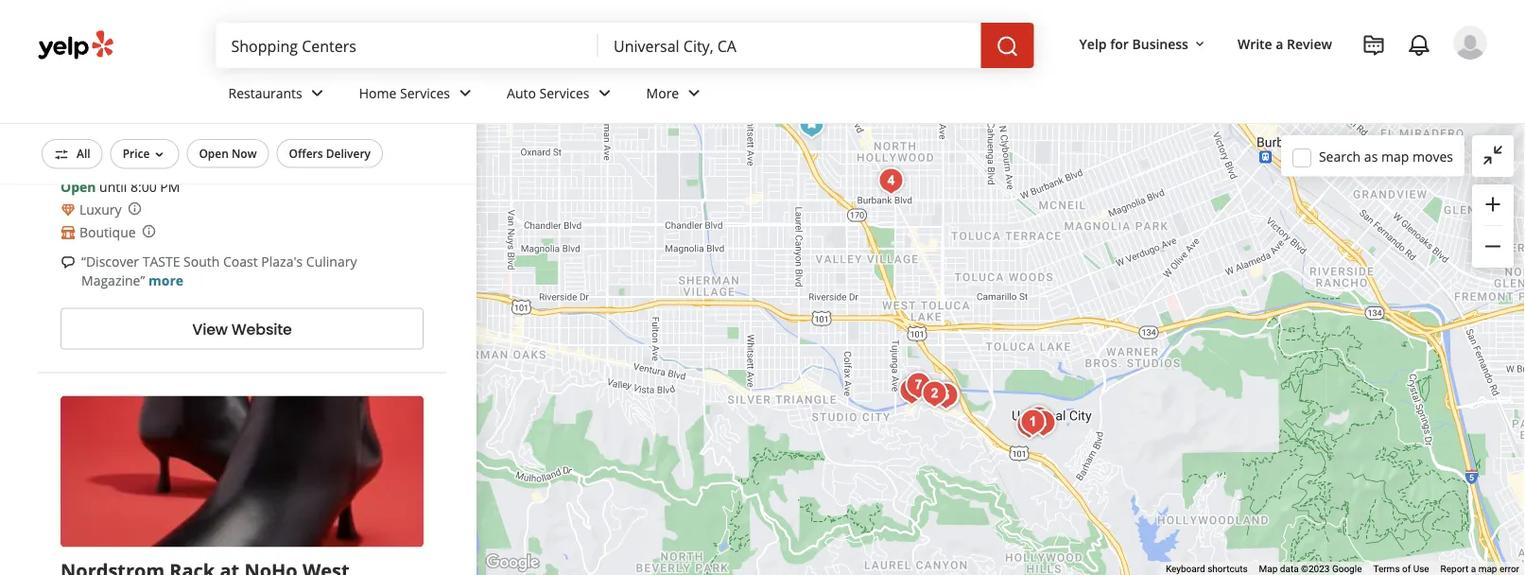 Task type: locate. For each thing, give the bounding box(es) containing it.
group
[[1473, 184, 1514, 268]]

1 horizontal spatial map
[[1479, 563, 1498, 575]]

2 horizontal spatial 24 chevron down v2 image
[[594, 82, 616, 104]]

1 horizontal spatial 24 chevron down v2 image
[[454, 82, 477, 104]]

south coast plaza
[[61, 88, 228, 114]]

16 chevron down v2 image for yelp for business
[[1193, 37, 1208, 52]]

16 chevron down v2 image
[[1193, 37, 1208, 52], [152, 147, 167, 162]]

3 24 chevron down v2 image from the left
[[594, 82, 616, 104]]

business categories element
[[213, 68, 1488, 123]]

none field find
[[231, 35, 584, 56]]

review
[[1287, 35, 1333, 52]]

write
[[1238, 35, 1273, 52]]

report
[[1441, 563, 1469, 575]]

view website
[[192, 318, 292, 340]]

more link
[[148, 271, 184, 289]]

none field 'near'
[[614, 35, 966, 56]]

shopping
[[64, 149, 117, 165]]

open for open until 8:00 pm
[[61, 178, 96, 196]]

google image
[[481, 551, 544, 575]]

0 vertical spatial 16 chevron down v2 image
[[1193, 37, 1208, 52]]

1 vertical spatial map
[[1479, 563, 1498, 575]]

0 horizontal spatial 16 chevron down v2 image
[[152, 147, 167, 162]]

1 horizontal spatial none field
[[614, 35, 966, 56]]

0 horizontal spatial 24 chevron down v2 image
[[306, 82, 329, 104]]

search
[[1319, 147, 1361, 165]]

1 vertical spatial a
[[1472, 563, 1477, 575]]

1 vertical spatial open
[[61, 178, 96, 196]]

offers delivery button
[[277, 139, 383, 168]]

map right as
[[1382, 147, 1410, 165]]

4.2 link
[[170, 117, 189, 137]]

0 horizontal spatial open
[[61, 178, 96, 196]]

2 24 chevron down v2 image from the left
[[454, 82, 477, 104]]

los angeles dodgers clubhouse shop image
[[1011, 406, 1049, 444]]

universal citywalk hollywood image
[[1014, 403, 1052, 441]]

0 vertical spatial open
[[199, 146, 229, 161]]

services for home services
[[400, 84, 450, 102]]

write a review link
[[1231, 26, 1340, 61]]

1 horizontal spatial 16 chevron down v2 image
[[1193, 37, 1208, 52]]

reviews)
[[226, 119, 277, 137]]

2 services from the left
[[540, 84, 590, 102]]

0 horizontal spatial map
[[1382, 147, 1410, 165]]

south up 4.2 star rating "image"
[[61, 88, 116, 114]]

24 chevron down v2 image left auto
[[454, 82, 477, 104]]

map
[[1382, 147, 1410, 165], [1479, 563, 1498, 575]]

16 speech v2 image
[[61, 255, 76, 270]]

a inside write a review link
[[1276, 35, 1284, 52]]

map
[[1260, 563, 1278, 575]]

terms
[[1374, 563, 1400, 575]]

zoom out image
[[1482, 235, 1505, 258]]

culinary
[[306, 253, 357, 271]]

open down (1.6k
[[199, 146, 229, 161]]

none field up business categories element
[[614, 35, 966, 56]]

16 chevron down v2 image right price
[[152, 147, 167, 162]]

0 horizontal spatial a
[[1276, 35, 1284, 52]]

a right report
[[1472, 563, 1477, 575]]

a
[[1276, 35, 1284, 52], [1472, 563, 1477, 575]]

a right write
[[1276, 35, 1284, 52]]

open
[[199, 146, 229, 161], [61, 178, 96, 196]]

home services
[[359, 84, 450, 102]]

error
[[1500, 563, 1520, 575]]

0 vertical spatial south
[[61, 88, 116, 114]]

coast
[[121, 88, 173, 114], [223, 253, 258, 271]]

greg r. image
[[1454, 26, 1488, 60]]

©2023
[[1302, 563, 1330, 575]]

16 chevron down v2 image inside yelp for business button
[[1193, 37, 1208, 52]]

0 horizontal spatial services
[[400, 84, 450, 102]]

24 chevron down v2 image for home services
[[454, 82, 477, 104]]

studio village shopping center image
[[893, 372, 931, 410]]

moves
[[1413, 147, 1454, 165]]

all button
[[42, 139, 103, 169]]

services right auto
[[540, 84, 590, 102]]

2 none field from the left
[[614, 35, 966, 56]]

magazine"
[[81, 271, 145, 289]]

services
[[400, 84, 450, 102], [540, 84, 590, 102]]

16 chevron down v2 image inside 'price' popup button
[[152, 147, 167, 162]]

0 vertical spatial map
[[1382, 147, 1410, 165]]

open inside 'button'
[[199, 146, 229, 161]]

keyboard
[[1166, 563, 1206, 575]]

yelp for business button
[[1072, 26, 1215, 61]]

zoom in image
[[1482, 193, 1505, 216]]

studio city center image
[[916, 375, 954, 413]]

24 chevron down v2 image right auto services
[[594, 82, 616, 104]]

16 chevron down v2 image for price
[[152, 147, 167, 162]]

a for report
[[1472, 563, 1477, 575]]

south
[[61, 88, 116, 114], [184, 253, 220, 271]]

shopping centers link
[[61, 148, 167, 167]]

south right taste
[[184, 253, 220, 271]]

4.2
[[170, 119, 189, 137]]

plaza's
[[261, 253, 303, 271]]

1 vertical spatial south
[[184, 253, 220, 271]]

shortcuts
[[1208, 563, 1248, 575]]

1 services from the left
[[400, 84, 450, 102]]

keyboard shortcuts button
[[1166, 562, 1248, 575]]

24 chevron down v2 image inside the home services link
[[454, 82, 477, 104]]

24 chevron down v2 image inside restaurants link
[[306, 82, 329, 104]]

none field up home services
[[231, 35, 584, 56]]

info icon image
[[127, 201, 142, 216], [127, 201, 142, 216], [142, 224, 157, 239], [142, 224, 157, 239]]

24 chevron down v2 image right restaurants at the top left of page
[[306, 82, 329, 104]]

for
[[1111, 35, 1129, 52]]

now
[[232, 146, 257, 161]]

open up "16 luxury v2" image at the left
[[61, 178, 96, 196]]

"discover
[[81, 253, 139, 271]]

coast left plaza's on the top left of page
[[223, 253, 258, 271]]

16 chevron down v2 image right business
[[1193, 37, 1208, 52]]

map left error
[[1479, 563, 1498, 575]]

1 24 chevron down v2 image from the left
[[306, 82, 329, 104]]

1 horizontal spatial coast
[[223, 253, 258, 271]]

nordstrom rack at noho west image
[[793, 105, 831, 143]]

0 vertical spatial a
[[1276, 35, 1284, 52]]

24 chevron down v2 image inside the auto services link
[[594, 82, 616, 104]]

price
[[123, 146, 150, 161]]

None search field
[[216, 23, 1038, 68]]

restrained whimsy image
[[927, 377, 965, 415]]

8:00
[[130, 178, 157, 196]]

centers
[[120, 149, 164, 165]]

1 horizontal spatial open
[[199, 146, 229, 161]]

None field
[[231, 35, 584, 56], [614, 35, 966, 56]]

1 horizontal spatial a
[[1472, 563, 1477, 575]]

1 none field from the left
[[231, 35, 584, 56]]

0 vertical spatial coast
[[121, 88, 173, 114]]

1 horizontal spatial south
[[184, 253, 220, 271]]

1 vertical spatial coast
[[223, 253, 258, 271]]

write a review
[[1238, 35, 1333, 52]]

report a map error link
[[1441, 563, 1520, 575]]

fossil store image
[[1020, 401, 1058, 438]]

delivery
[[326, 146, 371, 161]]

1 vertical spatial 16 chevron down v2 image
[[152, 147, 167, 162]]

services right home
[[400, 84, 450, 102]]

24 chevron down v2 image
[[306, 82, 329, 104], [454, 82, 477, 104], [594, 82, 616, 104]]

restaurants
[[228, 84, 302, 102]]

services for auto services
[[540, 84, 590, 102]]

coast up 4.2 link
[[121, 88, 173, 114]]

shopping centers button
[[61, 148, 167, 167]]

24 chevron down v2 image for auto services
[[594, 82, 616, 104]]

"discover taste south coast plaza's culinary magazine"
[[81, 253, 357, 289]]

0 horizontal spatial south
[[61, 88, 116, 114]]

1 horizontal spatial services
[[540, 84, 590, 102]]

0 horizontal spatial none field
[[231, 35, 584, 56]]



Task type: vqa. For each thing, say whether or not it's contained in the screenshot.
Find text field
yes



Task type: describe. For each thing, give the bounding box(es) containing it.
home
[[359, 84, 397, 102]]

24 chevron down v2 image for restaurants
[[306, 82, 329, 104]]

(1.6k
[[193, 119, 222, 137]]

plaza
[[178, 88, 228, 114]]

south coast plaza link
[[61, 88, 228, 114]]

16 boutique v2 image
[[61, 225, 76, 240]]

until
[[99, 178, 127, 196]]

yelp for business
[[1080, 35, 1189, 52]]

notifications image
[[1408, 34, 1431, 57]]

(1.6k reviews) link
[[193, 117, 277, 137]]

terms of use
[[1374, 563, 1430, 575]]

view website link
[[61, 308, 424, 349]]

restaurants link
[[213, 68, 344, 123]]

keyboard shortcuts
[[1166, 563, 1248, 575]]

map data ©2023 google
[[1260, 563, 1362, 575]]

auto services
[[507, 84, 590, 102]]

taste
[[143, 253, 180, 271]]

all
[[77, 146, 90, 161]]

data
[[1281, 563, 1299, 575]]

16 luxury v2 image
[[61, 202, 76, 217]]

view
[[192, 318, 228, 340]]

map for moves
[[1382, 147, 1410, 165]]

map region
[[358, 27, 1526, 575]]

map for error
[[1479, 563, 1498, 575]]

google
[[1333, 563, 1362, 575]]

offers delivery
[[289, 146, 371, 161]]

open now
[[199, 146, 257, 161]]

open until 8:00 pm
[[61, 178, 180, 196]]

search image
[[997, 35, 1019, 58]]

24 chevron down v2 image
[[683, 82, 706, 104]]

website
[[232, 318, 292, 340]]

celebrities closets store image
[[873, 162, 910, 200]]

pm
[[160, 178, 180, 196]]

Near text field
[[614, 35, 966, 56]]

auto services link
[[492, 68, 631, 123]]

projects image
[[1363, 34, 1386, 57]]

studio plaza image
[[928, 377, 966, 415]]

boutique
[[79, 223, 136, 241]]

a for write
[[1276, 35, 1284, 52]]

0 horizontal spatial coast
[[121, 88, 173, 114]]

auto
[[507, 84, 536, 102]]

4.2 star rating image
[[61, 120, 163, 139]]

yelp
[[1080, 35, 1107, 52]]

open now button
[[187, 139, 269, 168]]

Find text field
[[231, 35, 584, 56]]

business
[[1133, 35, 1189, 52]]

user actions element
[[1065, 24, 1514, 140]]

more link
[[631, 68, 721, 123]]

the los angeles sock market at universal studios city walk image
[[1025, 404, 1063, 442]]

coast inside "discover taste south coast plaza's culinary magazine"
[[223, 253, 258, 271]]

offers
[[289, 146, 323, 161]]

use
[[1414, 563, 1430, 575]]

of
[[1403, 563, 1411, 575]]

report a map error
[[1441, 563, 1520, 575]]

(1.6k reviews)
[[193, 119, 277, 137]]

open for open now
[[199, 146, 229, 161]]

search as map moves
[[1319, 147, 1454, 165]]

more
[[148, 271, 184, 289]]

16 filter v2 image
[[54, 147, 69, 162]]

luxury
[[79, 201, 122, 218]]

home services link
[[344, 68, 492, 123]]

filters group
[[38, 139, 387, 169]]

more
[[647, 84, 679, 102]]

shopping centers
[[64, 149, 164, 165]]

price button
[[110, 139, 179, 169]]

marshalls image
[[900, 367, 938, 404]]

collapse map image
[[1482, 144, 1505, 166]]

as
[[1365, 147, 1378, 165]]

south inside "discover taste south coast plaza's culinary magazine"
[[184, 253, 220, 271]]

terms of use link
[[1374, 563, 1430, 575]]



